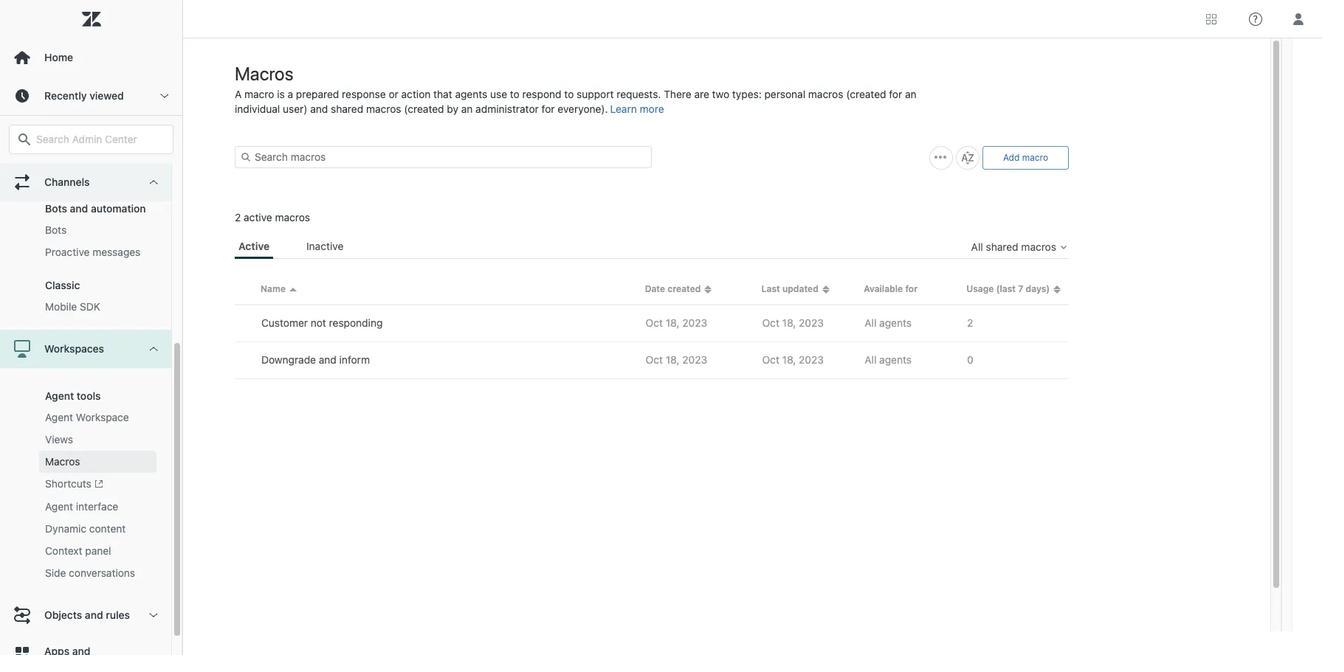 Task type: describe. For each thing, give the bounding box(es) containing it.
side conversations element
[[45, 567, 135, 582]]

none search field inside primary element
[[1, 125, 181, 154]]

automation
[[91, 202, 146, 215]]

and for bots
[[70, 202, 88, 215]]

context panel link
[[39, 541, 157, 563]]

dynamic
[[45, 523, 86, 536]]

agent for agent workspace
[[45, 411, 73, 424]]

agent workspace
[[45, 411, 129, 424]]

interface
[[76, 501, 118, 514]]

tools
[[77, 390, 101, 403]]

messages
[[93, 246, 141, 259]]

dynamic content link
[[39, 519, 157, 541]]

recently viewed
[[44, 89, 124, 102]]

dynamic content element
[[45, 522, 126, 537]]

proactive messages element
[[45, 245, 141, 260]]

tree containing email
[[0, 0, 182, 656]]

bots link
[[39, 219, 157, 242]]

content
[[89, 523, 126, 536]]

macros link
[[39, 451, 157, 473]]

zendesk products image
[[1207, 14, 1217, 24]]

agent interface
[[45, 501, 118, 514]]

primary element
[[0, 0, 183, 656]]

user menu image
[[1290, 9, 1309, 28]]

agent tools
[[45, 390, 101, 403]]

recently
[[44, 89, 87, 102]]

views
[[45, 434, 73, 446]]

viewed
[[90, 89, 124, 102]]

agent workspace element
[[45, 411, 129, 425]]

channels button
[[0, 163, 171, 202]]

shortcuts link
[[39, 473, 157, 497]]

proactive
[[45, 246, 90, 259]]

and for objects
[[85, 610, 103, 622]]

shortcuts element
[[45, 477, 103, 493]]

macros element
[[45, 455, 80, 470]]

dynamic content
[[45, 523, 126, 536]]

mobile sdk element
[[45, 300, 100, 315]]

agent tools element
[[45, 390, 101, 403]]

home
[[44, 51, 73, 64]]

classic
[[45, 279, 80, 292]]

conversations
[[69, 568, 135, 580]]

mobile sdk
[[45, 301, 100, 313]]



Task type: locate. For each thing, give the bounding box(es) containing it.
1 tree item from the top
[[0, 0, 171, 330]]

bots up bots element
[[45, 202, 67, 215]]

objects and rules button
[[0, 597, 171, 635]]

2 agent from the top
[[45, 411, 73, 424]]

views link
[[39, 429, 157, 451]]

channels
[[44, 176, 90, 188]]

workspaces group
[[0, 369, 171, 597]]

workspaces button
[[0, 330, 171, 369]]

bots up proactive
[[45, 224, 67, 236]]

bots and automation
[[45, 202, 146, 215]]

context
[[45, 545, 82, 558]]

macros
[[45, 456, 80, 468]]

proactive messages link
[[39, 242, 157, 264]]

shortcuts
[[45, 478, 91, 490]]

mobile sdk link
[[39, 296, 157, 318]]

tree item containing email
[[0, 0, 171, 330]]

1 vertical spatial bots
[[45, 224, 67, 236]]

and inside channels group
[[70, 202, 88, 215]]

email
[[45, 169, 71, 182]]

tree item containing workspaces
[[0, 330, 171, 597]]

bots element
[[45, 223, 67, 238]]

agent workspace link
[[39, 407, 157, 429]]

1 vertical spatial agent
[[45, 411, 73, 424]]

bots for bots
[[45, 224, 67, 236]]

Search Admin Center field
[[36, 133, 164, 146]]

home button
[[0, 38, 182, 77]]

and inside dropdown button
[[85, 610, 103, 622]]

channels group
[[0, 0, 171, 330]]

help image
[[1250, 12, 1263, 25]]

proactive messages
[[45, 246, 141, 259]]

objects
[[44, 610, 82, 622]]

2 tree item from the top
[[0, 330, 171, 597]]

1 bots from the top
[[45, 202, 67, 215]]

bots for bots and automation
[[45, 202, 67, 215]]

bots and automation element
[[45, 202, 146, 215]]

agent interface element
[[45, 500, 118, 515]]

bots
[[45, 202, 67, 215], [45, 224, 67, 236]]

agent interface link
[[39, 497, 157, 519]]

sdk
[[80, 301, 100, 313]]

2 bots from the top
[[45, 224, 67, 236]]

context panel
[[45, 545, 111, 558]]

objects and rules
[[44, 610, 130, 622]]

tree
[[0, 0, 182, 656]]

side conversations link
[[39, 563, 157, 585]]

agent left the tools
[[45, 390, 74, 403]]

rules
[[106, 610, 130, 622]]

mobile
[[45, 301, 77, 313]]

agent up views
[[45, 411, 73, 424]]

workspaces
[[44, 343, 104, 355]]

agent up dynamic
[[45, 501, 73, 514]]

email element
[[45, 168, 71, 183]]

panel
[[85, 545, 111, 558]]

3 agent from the top
[[45, 501, 73, 514]]

email link
[[39, 165, 157, 187]]

and down channels dropdown button
[[70, 202, 88, 215]]

None search field
[[1, 125, 181, 154]]

agent for agent tools
[[45, 390, 74, 403]]

1 vertical spatial and
[[85, 610, 103, 622]]

agent
[[45, 390, 74, 403], [45, 411, 73, 424], [45, 501, 73, 514]]

2 vertical spatial agent
[[45, 501, 73, 514]]

recently viewed button
[[0, 77, 182, 115]]

1 agent from the top
[[45, 390, 74, 403]]

0 vertical spatial agent
[[45, 390, 74, 403]]

context panel element
[[45, 545, 111, 559]]

views element
[[45, 433, 73, 448]]

0 vertical spatial and
[[70, 202, 88, 215]]

agent for agent interface
[[45, 501, 73, 514]]

side conversations
[[45, 568, 135, 580]]

side
[[45, 568, 66, 580]]

classic element
[[45, 279, 80, 292]]

0 vertical spatial bots
[[45, 202, 67, 215]]

workspace
[[76, 411, 129, 424]]

tree item
[[0, 0, 171, 330], [0, 330, 171, 597]]

and
[[70, 202, 88, 215], [85, 610, 103, 622]]

and left rules
[[85, 610, 103, 622]]



Task type: vqa. For each thing, say whether or not it's contained in the screenshot.
VIEWED
yes



